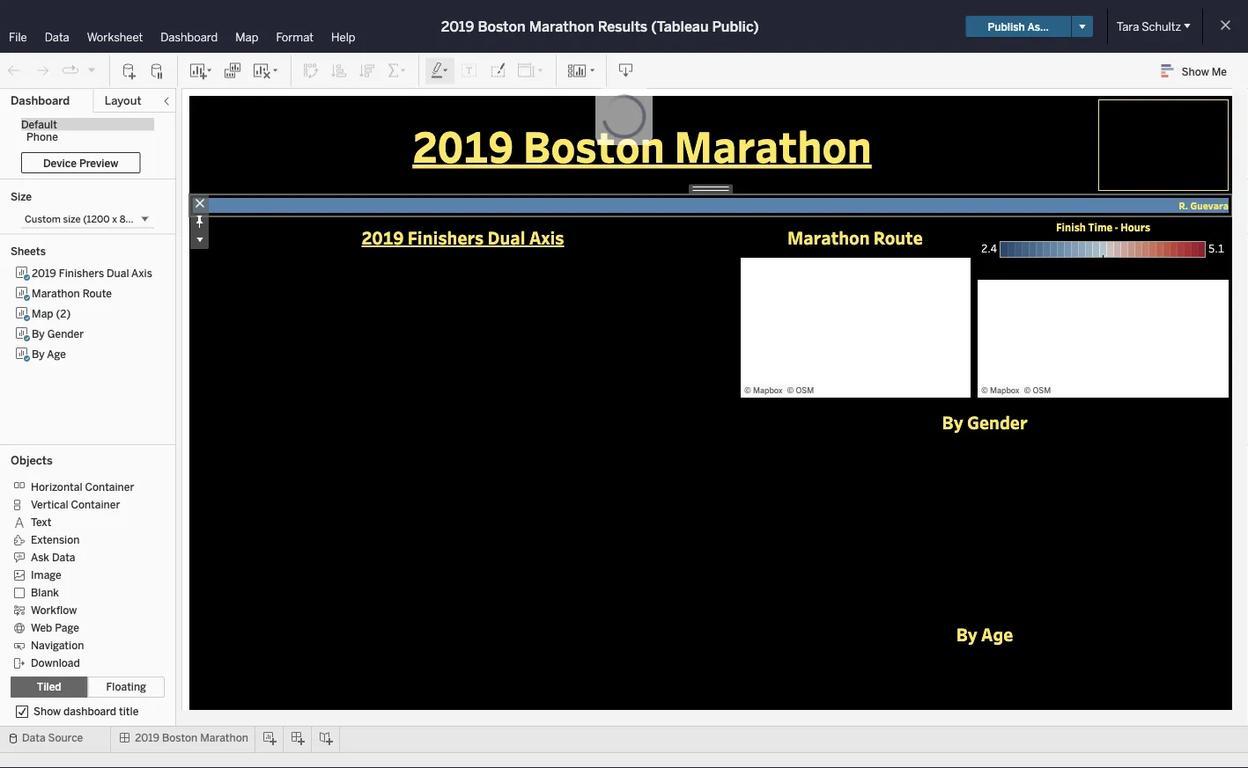 Task type: describe. For each thing, give the bounding box(es) containing it.
me
[[1212, 65, 1227, 78]]

show labels image
[[461, 62, 478, 80]]

2019 boston marathon heading
[[193, 100, 1091, 191]]

publish
[[988, 20, 1025, 33]]

new data source image
[[121, 62, 138, 80]]

© mapbox link for first '© osm' link from the left
[[744, 386, 783, 396]]

image
[[31, 569, 61, 582]]

new worksheet image
[[188, 62, 213, 80]]

1 vertical spatial axis
[[131, 267, 152, 280]]

phone
[[26, 131, 58, 144]]

help
[[331, 30, 355, 44]]

title
[[119, 706, 139, 719]]

ask data option
[[11, 549, 152, 566]]

2 © from the left
[[787, 386, 794, 396]]

results
[[598, 18, 648, 35]]

2019 boston marathon results (tableau public)
[[441, 18, 759, 35]]

blank
[[31, 587, 59, 600]]

custom size (1200 x 800)
[[25, 213, 142, 225]]

publish as... button
[[966, 16, 1071, 37]]

tiled
[[37, 681, 61, 694]]

map (2)
[[32, 307, 71, 320]]

vertical
[[31, 499, 68, 512]]

0 vertical spatial age
[[47, 348, 66, 361]]

pause auto updates image
[[149, 62, 166, 80]]

floating
[[106, 681, 146, 694]]

0 vertical spatial by age
[[32, 348, 66, 361]]

(tableau
[[651, 18, 709, 35]]

3 © from the left
[[981, 386, 988, 396]]

source
[[48, 732, 83, 745]]

download option
[[11, 654, 152, 672]]

1 horizontal spatial replay animation image
[[86, 65, 97, 75]]

r. guevara
[[1179, 199, 1229, 212]]

marathon inside heading
[[674, 117, 872, 174]]

data source
[[22, 732, 83, 745]]

default
[[21, 118, 57, 131]]

public)
[[712, 18, 759, 35]]

ask data
[[31, 552, 75, 564]]

workflow option
[[11, 602, 152, 619]]

4 © from the left
[[1024, 386, 1031, 396]]

-
[[1115, 220, 1118, 234]]

default phone
[[21, 118, 58, 144]]

sheets
[[11, 245, 46, 258]]

by age inside 2019 boston marathon application
[[956, 623, 1013, 646]]

text
[[31, 516, 51, 529]]

2019 boston marathon inside heading
[[412, 117, 872, 174]]

dual inside 2019 boston marathon application
[[488, 226, 525, 249]]

size
[[11, 190, 32, 203]]

1 vertical spatial 2019 boston marathon
[[135, 732, 248, 745]]

0 vertical spatial boston
[[478, 18, 526, 35]]

show for show me
[[1182, 65, 1209, 78]]

togglestate option group
[[11, 677, 165, 698]]

workflow
[[31, 604, 77, 617]]

0 horizontal spatial replay animation image
[[62, 62, 79, 79]]

horizontal container option
[[11, 478, 152, 496]]

hours
[[1120, 220, 1150, 234]]

duplicate image
[[224, 62, 241, 80]]

show dashboard title
[[33, 706, 139, 719]]

web page
[[31, 622, 79, 635]]

sort descending image
[[358, 62, 376, 80]]

1 © from the left
[[744, 386, 751, 396]]

map for map (2)
[[32, 307, 53, 320]]

mapbox for © mapbox link associated with first '© osm' link from the left
[[753, 386, 783, 396]]

web page option
[[11, 619, 152, 637]]

tara
[[1117, 19, 1139, 33]]

horizontal
[[31, 481, 82, 494]]

navigation
[[31, 640, 84, 653]]

device
[[43, 157, 77, 169]]

blank option
[[11, 584, 152, 602]]

5.1
[[1208, 241, 1224, 255]]

800)
[[120, 213, 142, 225]]

download image
[[617, 62, 635, 80]]



Task type: locate. For each thing, give the bounding box(es) containing it.
2 mapbox from the left
[[990, 386, 1020, 396]]

0 vertical spatial map
[[235, 30, 258, 44]]

1 horizontal spatial gender
[[967, 411, 1027, 434]]

marathon route
[[787, 226, 923, 249], [32, 287, 112, 300]]

vertical container
[[31, 499, 120, 512]]

age inside 2019 boston marathon application
[[981, 623, 1013, 646]]

1 horizontal spatial © osm link
[[1024, 386, 1051, 396]]

finish time - hours
[[1056, 220, 1150, 234]]

marathon
[[529, 18, 594, 35], [674, 117, 872, 174], [787, 226, 870, 249], [32, 287, 80, 300], [200, 732, 248, 745]]

list box containing 2019 finishers dual axis
[[11, 263, 165, 440]]

© osm link
[[787, 386, 814, 396], [1024, 386, 1051, 396]]

show for show dashboard title
[[33, 706, 61, 719]]

web
[[31, 622, 52, 635]]

1 vertical spatial data
[[52, 552, 75, 564]]

0 vertical spatial route
[[874, 226, 923, 249]]

dual
[[488, 226, 525, 249], [107, 267, 129, 280]]

0 horizontal spatial by age
[[32, 348, 66, 361]]

0 vertical spatial dual
[[488, 226, 525, 249]]

show
[[1182, 65, 1209, 78], [33, 706, 61, 719]]

dashboard
[[63, 706, 116, 719]]

0 horizontal spatial axis
[[131, 267, 152, 280]]

list box
[[11, 263, 165, 440]]

show down tiled
[[33, 706, 61, 719]]

1 vertical spatial dashboard
[[11, 94, 70, 108]]

1 horizontal spatial show
[[1182, 65, 1209, 78]]

1 vertical spatial age
[[981, 623, 1013, 646]]

0 horizontal spatial © mapbox link
[[744, 386, 783, 396]]

container
[[85, 481, 134, 494], [71, 499, 120, 512]]

data
[[45, 30, 69, 44], [52, 552, 75, 564], [22, 732, 45, 745]]

layout
[[105, 94, 141, 108]]

1 horizontal spatial dual
[[488, 226, 525, 249]]

1 vertical spatial route
[[83, 287, 112, 300]]

custom
[[25, 213, 61, 225]]

1 horizontal spatial 2019 finishers dual axis
[[362, 226, 564, 249]]

2 © mapbox © osm from the left
[[981, 386, 1051, 396]]

file
[[9, 30, 27, 44]]

show left me
[[1182, 65, 1209, 78]]

x
[[112, 213, 117, 225]]

publish as...
[[988, 20, 1049, 33]]

axis
[[529, 226, 564, 249], [131, 267, 152, 280]]

0 horizontal spatial marathon route
[[32, 287, 112, 300]]

2 © mapbox link from the left
[[981, 386, 1020, 396]]

1 horizontal spatial by gender
[[942, 411, 1027, 434]]

tara schultz
[[1117, 19, 1181, 33]]

0 horizontal spatial dual
[[107, 267, 129, 280]]

dashboard up new worksheet icon
[[161, 30, 218, 44]]

age
[[47, 348, 66, 361], [981, 623, 1013, 646]]

0 vertical spatial finishers
[[408, 226, 484, 249]]

format
[[276, 30, 314, 44]]

time
[[1088, 220, 1113, 234]]

route
[[874, 226, 923, 249], [83, 287, 112, 300]]

show me
[[1182, 65, 1227, 78]]

0 horizontal spatial © osm link
[[787, 386, 814, 396]]

collapse image
[[161, 96, 172, 107]]

horizontal container
[[31, 481, 134, 494]]

download
[[31, 657, 80, 670]]

0 horizontal spatial route
[[83, 287, 112, 300]]

finishers
[[408, 226, 484, 249], [59, 267, 104, 280]]

1 horizontal spatial by age
[[956, 623, 1013, 646]]

0 vertical spatial container
[[85, 481, 134, 494]]

highlight image
[[430, 62, 450, 80]]

1 horizontal spatial osm
[[1033, 386, 1051, 396]]

map up duplicate icon
[[235, 30, 258, 44]]

swap rows and columns image
[[302, 62, 320, 80]]

clear sheet image
[[252, 62, 280, 80]]

container down horizontal container
[[71, 499, 120, 512]]

2019 boston marathon down download icon
[[412, 117, 872, 174]]

0 horizontal spatial finishers
[[59, 267, 104, 280]]

worksheet
[[87, 30, 143, 44]]

1 vertical spatial finishers
[[59, 267, 104, 280]]

1 vertical spatial boston
[[523, 117, 665, 174]]

1 horizontal spatial age
[[981, 623, 1013, 646]]

2 vertical spatial data
[[22, 732, 45, 745]]

gender
[[47, 328, 84, 340], [967, 411, 1027, 434]]

finishers inside 2019 boston marathon application
[[408, 226, 484, 249]]

0 vertical spatial show
[[1182, 65, 1209, 78]]

2.4
[[981, 241, 997, 255]]

1 vertical spatial by age
[[956, 623, 1013, 646]]

1 vertical spatial by gender
[[942, 411, 1027, 434]]

preview
[[79, 157, 118, 169]]

1 horizontal spatial route
[[874, 226, 923, 249]]

osm
[[796, 386, 814, 396], [1033, 386, 1051, 396]]

schultz
[[1142, 19, 1181, 33]]

size
[[63, 213, 81, 225]]

0 vertical spatial gender
[[47, 328, 84, 340]]

map for map
[[235, 30, 258, 44]]

vertical container option
[[11, 496, 152, 513]]

data inside option
[[52, 552, 75, 564]]

1 horizontal spatial dashboard
[[161, 30, 218, 44]]

2019 boston marathon
[[412, 117, 872, 174], [135, 732, 248, 745]]

container inside vertical container option
[[71, 499, 120, 512]]

1 vertical spatial dual
[[107, 267, 129, 280]]

2 vertical spatial boston
[[162, 732, 198, 745]]

0 horizontal spatial show
[[33, 706, 61, 719]]

1 © mapbox © osm from the left
[[744, 386, 814, 396]]

container up vertical container option
[[85, 481, 134, 494]]

1 osm from the left
[[796, 386, 814, 396]]

boston inside heading
[[523, 117, 665, 174]]

fix height image
[[190, 212, 209, 231]]

objects list box
[[11, 473, 165, 672]]

remove from dashboard image
[[190, 194, 209, 212]]

1 horizontal spatial finishers
[[408, 226, 484, 249]]

data left source
[[22, 732, 45, 745]]

1 horizontal spatial © mapbox © osm
[[981, 386, 1051, 396]]

marathon route inside 2019 boston marathon application
[[787, 226, 923, 249]]

2019 finishers dual axis inside 2019 boston marathon application
[[362, 226, 564, 249]]

© mapbox © osm
[[744, 386, 814, 396], [981, 386, 1051, 396]]

2 osm from the left
[[1033, 386, 1051, 396]]

objects
[[11, 454, 53, 468]]

0 horizontal spatial 2019 boston marathon
[[135, 732, 248, 745]]

0 horizontal spatial osm
[[796, 386, 814, 396]]

show/hide cards image
[[567, 62, 595, 80]]

ask
[[31, 552, 49, 564]]

1 horizontal spatial map
[[235, 30, 258, 44]]

1 vertical spatial gender
[[967, 411, 1027, 434]]

gender inside 2019 boston marathon application
[[967, 411, 1027, 434]]

show inside button
[[1182, 65, 1209, 78]]

1 © mapbox link from the left
[[744, 386, 783, 396]]

container inside horizontal container 'option'
[[85, 481, 134, 494]]

0 horizontal spatial age
[[47, 348, 66, 361]]

by
[[32, 328, 45, 340], [32, 348, 45, 361], [942, 411, 963, 434], [956, 623, 977, 646]]

page
[[55, 622, 79, 635]]

redo image
[[33, 62, 51, 80]]

guevara
[[1190, 199, 1229, 212]]

1 horizontal spatial axis
[[529, 226, 564, 249]]

device preview button
[[21, 152, 140, 174]]

0 vertical spatial data
[[45, 30, 69, 44]]

1 vertical spatial map
[[32, 307, 53, 320]]

data for data source
[[22, 732, 45, 745]]

1 vertical spatial marathon route
[[32, 287, 112, 300]]

by gender
[[32, 328, 84, 340], [942, 411, 1027, 434]]

2019
[[441, 18, 474, 35], [412, 117, 514, 174], [362, 226, 404, 249], [32, 267, 56, 280], [135, 732, 160, 745]]

undo image
[[5, 62, 23, 80]]

navigation option
[[11, 637, 152, 654]]

data down extension
[[52, 552, 75, 564]]

1 vertical spatial container
[[71, 499, 120, 512]]

1 horizontal spatial 2019 boston marathon
[[412, 117, 872, 174]]

0 horizontal spatial dashboard
[[11, 94, 70, 108]]

© mapbox link
[[744, 386, 783, 396], [981, 386, 1020, 396]]

finish
[[1056, 220, 1086, 234]]

dashboard up default
[[11, 94, 70, 108]]

0 horizontal spatial mapbox
[[753, 386, 783, 396]]

as...
[[1027, 20, 1049, 33]]

0 vertical spatial dashboard
[[161, 30, 218, 44]]

1 horizontal spatial mapbox
[[990, 386, 1020, 396]]

1 horizontal spatial © mapbox link
[[981, 386, 1020, 396]]

marks. press enter to open the view data window.. use arrow keys to navigate data visualization elements. image
[[255, 258, 734, 732], [741, 258, 971, 398], [978, 280, 1229, 398], [767, 655, 1229, 764]]

©
[[744, 386, 751, 396], [787, 386, 794, 396], [981, 386, 988, 396], [1024, 386, 1031, 396]]

replay animation image
[[62, 62, 79, 79], [86, 65, 97, 75]]

device preview
[[43, 157, 118, 169]]

show me button
[[1153, 57, 1243, 85]]

0 horizontal spatial © mapbox © osm
[[744, 386, 814, 396]]

map left '(2)'
[[32, 307, 53, 320]]

2 © osm link from the left
[[1024, 386, 1051, 396]]

1 mapbox from the left
[[753, 386, 783, 396]]

0 horizontal spatial gender
[[47, 328, 84, 340]]

extension option
[[11, 531, 152, 549]]

r.
[[1179, 199, 1188, 212]]

by gender inside 2019 boston marathon application
[[942, 411, 1027, 434]]

boston
[[478, 18, 526, 35], [523, 117, 665, 174], [162, 732, 198, 745]]

0 vertical spatial 2019 finishers dual axis
[[362, 226, 564, 249]]

text option
[[11, 513, 152, 531]]

more options image
[[190, 231, 209, 249]]

format workbook image
[[489, 62, 506, 80]]

replay animation image left the new data source icon
[[86, 65, 97, 75]]

route inside 2019 boston marathon application
[[874, 226, 923, 249]]

data for data
[[45, 30, 69, 44]]

0 horizontal spatial by gender
[[32, 328, 84, 340]]

image option
[[11, 566, 152, 584]]

data up 'redo' icon
[[45, 30, 69, 44]]

2019 boston marathon down 'title'
[[135, 732, 248, 745]]

1 vertical spatial 2019 finishers dual axis
[[32, 267, 152, 280]]

fit image
[[517, 62, 545, 80]]

2019 inside heading
[[412, 117, 514, 174]]

container for vertical container
[[71, 499, 120, 512]]

2019 boston marathon application
[[176, 88, 1248, 769]]

0 vertical spatial 2019 boston marathon
[[412, 117, 872, 174]]

2019 finishers dual axis
[[362, 226, 564, 249], [32, 267, 152, 280]]

by age
[[32, 348, 66, 361], [956, 623, 1013, 646]]

0 vertical spatial by gender
[[32, 328, 84, 340]]

© mapbox link for first '© osm' link from the right
[[981, 386, 1020, 396]]

mapbox
[[753, 386, 783, 396], [990, 386, 1020, 396]]

extension
[[31, 534, 80, 547]]

container for horizontal container
[[85, 481, 134, 494]]

1 © osm link from the left
[[787, 386, 814, 396]]

0 vertical spatial axis
[[529, 226, 564, 249]]

(1200
[[83, 213, 110, 225]]

totals image
[[387, 62, 408, 80]]

dashboard
[[161, 30, 218, 44], [11, 94, 70, 108]]

1 vertical spatial show
[[33, 706, 61, 719]]

map
[[235, 30, 258, 44], [32, 307, 53, 320]]

sort ascending image
[[330, 62, 348, 80]]

1 horizontal spatial marathon route
[[787, 226, 923, 249]]

0 horizontal spatial 2019 finishers dual axis
[[32, 267, 152, 280]]

(2)
[[56, 307, 71, 320]]

0 horizontal spatial map
[[32, 307, 53, 320]]

mapbox for © mapbox link related to first '© osm' link from the right
[[990, 386, 1020, 396]]

0 vertical spatial marathon route
[[787, 226, 923, 249]]

replay animation image right 'redo' icon
[[62, 62, 79, 79]]

axis inside 2019 boston marathon application
[[529, 226, 564, 249]]



